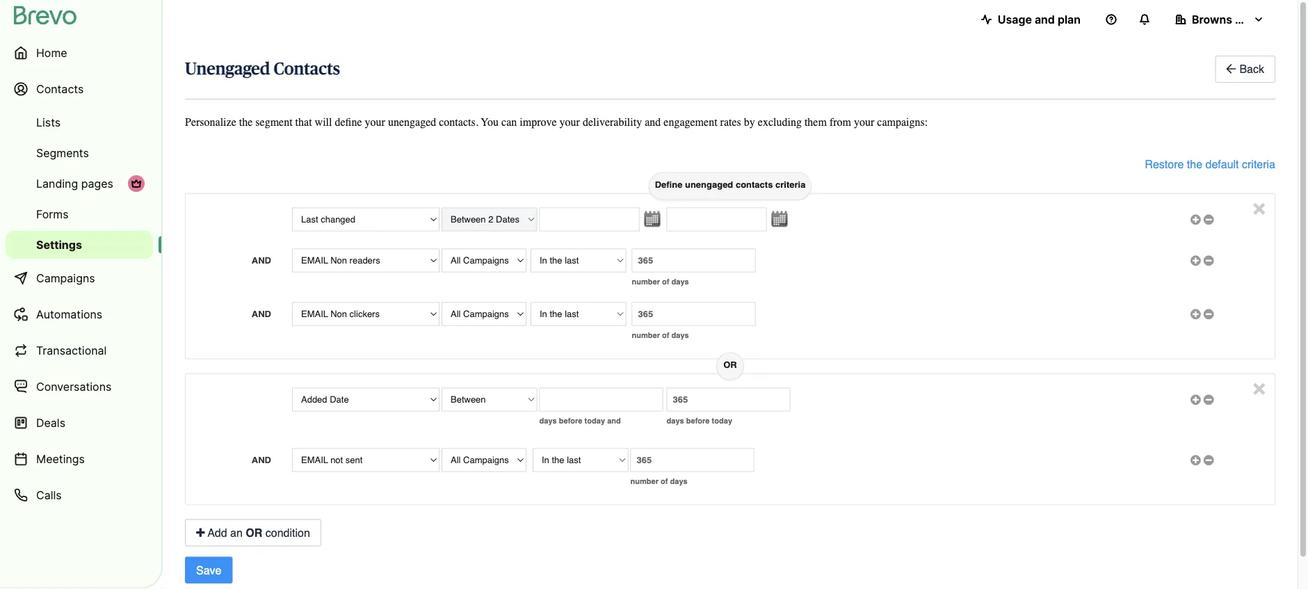 Task type: describe. For each thing, give the bounding box(es) containing it.
browns enterprise
[[1192, 13, 1291, 26]]

before for days before today
[[686, 417, 710, 425]]

3 your from the left
[[854, 116, 875, 129]]

back button
[[1215, 56, 1276, 83]]

minus circle image for 3rd plus circle image from the bottom of the page
[[1204, 215, 1214, 224]]

define
[[655, 179, 683, 190]]

plus circle image for ×
[[1191, 456, 1201, 465]]

usage
[[998, 13, 1032, 26]]

contacts inside contacts link
[[36, 82, 84, 96]]

lists
[[36, 115, 61, 129]]

minus circle image for second plus circle icon from the bottom of the page
[[1204, 310, 1214, 319]]

1 your from the left
[[365, 116, 385, 129]]

transactional
[[36, 344, 107, 357]]

of for unengaged
[[662, 277, 670, 286]]

2 your from the left
[[560, 116, 580, 129]]

today for days before today
[[712, 417, 732, 425]]

usage and plan
[[998, 13, 1081, 26]]

define
[[335, 116, 362, 129]]

calls link
[[6, 479, 153, 512]]

1 vertical spatial of
[[662, 331, 670, 340]]

× inside or ×
[[1253, 374, 1266, 400]]

× inside define unengaged contacts criteria ×
[[1253, 194, 1266, 220]]

1 vertical spatial number of days
[[632, 331, 689, 340]]

personalize
[[185, 116, 236, 129]]

1 plus circle image from the top
[[1191, 310, 1201, 319]]

restore
[[1145, 158, 1184, 170]]

plus image
[[196, 527, 205, 538]]

2 ... image from the left
[[767, 211, 788, 227]]

restore the default criteria link
[[1145, 156, 1276, 172]]

them
[[805, 116, 827, 129]]

segments
[[36, 146, 89, 160]]

condition
[[266, 526, 310, 539]]

meetings link
[[6, 442, 153, 476]]

number of days for unengaged
[[632, 277, 689, 286]]

landing
[[36, 177, 78, 190]]

the for personalize
[[239, 116, 253, 129]]

an
[[230, 526, 243, 539]]

meetings
[[36, 452, 85, 466]]

restore the default criteria
[[1145, 158, 1276, 170]]

and inside button
[[1035, 13, 1055, 26]]

back
[[1240, 63, 1265, 75]]

excluding
[[758, 116, 802, 129]]

landing pages
[[36, 177, 113, 190]]

contacts
[[736, 179, 773, 190]]

1 vertical spatial or
[[246, 526, 262, 539]]

campaigns link
[[6, 262, 153, 295]]

1 ... image from the left
[[640, 211, 660, 227]]

today for days before today and
[[585, 417, 605, 425]]

0 horizontal spatial and
[[607, 417, 621, 425]]

number for ×
[[631, 477, 659, 486]]

or ×
[[724, 360, 1266, 400]]

home
[[36, 46, 67, 59]]

× button for unengaged
[[1253, 194, 1266, 220]]

automations link
[[6, 298, 153, 331]]

and for unengaged
[[252, 255, 271, 265]]

landing pages link
[[6, 170, 153, 198]]

personalize the segment that will define your unengaged contacts. you can improve your deliverability and engagement rates by excluding them from your campaigns:
[[185, 116, 928, 129]]

add
[[208, 526, 227, 539]]

pages
[[81, 177, 113, 190]]

by
[[744, 116, 755, 129]]

campaigns
[[36, 271, 95, 285]]

engagement
[[664, 116, 718, 129]]

enterprise
[[1235, 13, 1291, 26]]

or inside or ×
[[724, 360, 737, 370]]

add an or condition
[[205, 526, 310, 539]]

minus circle image
[[1204, 256, 1214, 265]]

browns enterprise button
[[1164, 6, 1291, 33]]

save button
[[185, 557, 233, 584]]



Task type: vqa. For each thing, say whether or not it's contained in the screenshot.
list.
no



Task type: locate. For each thing, give the bounding box(es) containing it.
transactional link
[[6, 334, 153, 367]]

0 horizontal spatial your
[[365, 116, 385, 129]]

× button
[[1253, 194, 1266, 220], [1253, 374, 1266, 400]]

criteria right "default"
[[1242, 158, 1276, 170]]

2 vertical spatial number of days
[[631, 477, 688, 486]]

... image down contacts
[[767, 211, 788, 227]]

1 vertical spatial plus circle image
[[1191, 256, 1201, 265]]

you
[[481, 116, 499, 129]]

0 vertical spatial number of days
[[632, 277, 689, 286]]

criteria for contacts
[[776, 179, 806, 190]]

number of days for ×
[[631, 477, 688, 486]]

minus circle image for second plus circle icon from the top
[[1204, 395, 1214, 404]]

and
[[1035, 13, 1055, 26], [645, 116, 661, 129], [607, 417, 621, 425]]

1 vertical spatial number
[[632, 331, 660, 340]]

1 horizontal spatial criteria
[[1242, 158, 1276, 170]]

today
[[585, 417, 605, 425], [712, 417, 732, 425]]

contacts up the that
[[274, 60, 340, 78]]

number for unengaged
[[632, 277, 660, 286]]

unengaged
[[185, 60, 270, 78]]

2 vertical spatial and
[[607, 417, 621, 425]]

1 vertical spatial contacts
[[36, 82, 84, 96]]

4 minus circle image from the top
[[1204, 456, 1214, 465]]

1 vertical spatial ×
[[1253, 374, 1266, 400]]

1 horizontal spatial ... image
[[767, 211, 788, 227]]

or up days before today
[[724, 360, 737, 370]]

1 horizontal spatial unengaged
[[685, 179, 733, 190]]

0 horizontal spatial unengaged
[[388, 116, 436, 129]]

can
[[502, 116, 517, 129]]

campaigns:
[[877, 116, 928, 129]]

forms
[[36, 207, 69, 221]]

deals
[[36, 416, 65, 430]]

1 horizontal spatial or
[[724, 360, 737, 370]]

0 horizontal spatial ... image
[[640, 211, 660, 227]]

lists link
[[6, 109, 153, 136]]

settings
[[36, 238, 82, 251]]

deliverability
[[583, 116, 642, 129]]

the
[[239, 116, 253, 129], [1187, 158, 1203, 170]]

1 horizontal spatial your
[[560, 116, 580, 129]]

1 vertical spatial plus circle image
[[1191, 395, 1201, 404]]

default
[[1206, 158, 1239, 170]]

1 minus circle image from the top
[[1204, 215, 1214, 224]]

2 before from the left
[[686, 417, 710, 425]]

0 vertical spatial the
[[239, 116, 253, 129]]

2 minus circle image from the top
[[1204, 310, 1214, 319]]

0 vertical spatial unengaged
[[388, 116, 436, 129]]

from
[[830, 116, 851, 129]]

criteria right contacts
[[776, 179, 806, 190]]

0 vertical spatial plus circle image
[[1191, 215, 1201, 224]]

1 before from the left
[[559, 417, 583, 425]]

the left segment
[[239, 116, 253, 129]]

2 plus circle image from the top
[[1191, 395, 1201, 404]]

0 horizontal spatial before
[[559, 417, 583, 425]]

settings link
[[6, 231, 153, 259]]

0 vertical spatial contacts
[[274, 60, 340, 78]]

unengaged contacts
[[185, 60, 340, 78]]

save
[[196, 564, 222, 576]]

2 horizontal spatial and
[[1035, 13, 1055, 26]]

0 vertical spatial criteria
[[1242, 158, 1276, 170]]

that
[[295, 116, 312, 129]]

... image down define
[[640, 211, 660, 227]]

criteria for default
[[1242, 158, 1276, 170]]

1 vertical spatial criteria
[[776, 179, 806, 190]]

2 × from the top
[[1253, 374, 1266, 400]]

before for days before today and
[[559, 417, 583, 425]]

define unengaged contacts criteria ×
[[655, 179, 1266, 220]]

rates
[[720, 116, 741, 129]]

contacts.
[[439, 116, 478, 129]]

conversations link
[[6, 370, 153, 403]]

2 today from the left
[[712, 417, 732, 425]]

unengaged right define
[[685, 179, 733, 190]]

× button for ×
[[1253, 374, 1266, 400]]

forms link
[[6, 200, 153, 228]]

segments link
[[6, 139, 153, 167]]

2 plus circle image from the top
[[1191, 256, 1201, 265]]

days before today
[[667, 417, 732, 425]]

1 horizontal spatial and
[[645, 116, 661, 129]]

0 vertical spatial number
[[632, 277, 660, 286]]

criteria
[[1242, 158, 1276, 170], [776, 179, 806, 190]]

×
[[1253, 194, 1266, 220], [1253, 374, 1266, 400]]

minus circle image
[[1204, 215, 1214, 224], [1204, 310, 1214, 319], [1204, 395, 1214, 404], [1204, 456, 1214, 465]]

will
[[315, 116, 332, 129]]

and for ×
[[252, 455, 271, 465]]

your
[[365, 116, 385, 129], [560, 116, 580, 129], [854, 116, 875, 129]]

plus circle image for unengaged
[[1191, 256, 1201, 265]]

0 vertical spatial × button
[[1253, 194, 1266, 220]]

3 plus circle image from the top
[[1191, 456, 1201, 465]]

calls
[[36, 488, 62, 502]]

the left "default"
[[1187, 158, 1203, 170]]

2 vertical spatial and
[[252, 455, 271, 465]]

2 vertical spatial number
[[631, 477, 659, 486]]

2 × button from the top
[[1253, 374, 1266, 400]]

None text field
[[667, 207, 767, 231], [539, 388, 663, 411], [667, 207, 767, 231], [539, 388, 663, 411]]

home link
[[6, 36, 153, 70]]

1 × from the top
[[1253, 194, 1266, 220]]

1 × button from the top
[[1253, 194, 1266, 220]]

segment
[[255, 116, 293, 129]]

1 horizontal spatial today
[[712, 417, 732, 425]]

plan
[[1058, 13, 1081, 26]]

0 horizontal spatial the
[[239, 116, 253, 129]]

your right improve
[[560, 116, 580, 129]]

0 horizontal spatial criteria
[[776, 179, 806, 190]]

your right define
[[365, 116, 385, 129]]

0 vertical spatial and
[[1035, 13, 1055, 26]]

criteria inside define unengaged contacts criteria ×
[[776, 179, 806, 190]]

automations
[[36, 307, 102, 321]]

the for restore
[[1187, 158, 1203, 170]]

1 horizontal spatial before
[[686, 417, 710, 425]]

0 vertical spatial or
[[724, 360, 737, 370]]

contacts up lists
[[36, 82, 84, 96]]

number of days
[[632, 277, 689, 286], [632, 331, 689, 340], [631, 477, 688, 486]]

unengaged inside define unengaged contacts criteria ×
[[685, 179, 733, 190]]

contacts link
[[6, 72, 153, 106]]

1 horizontal spatial the
[[1187, 158, 1203, 170]]

minus circle image for plus circle image for ×
[[1204, 456, 1214, 465]]

0 horizontal spatial or
[[246, 526, 262, 539]]

3 and from the top
[[252, 455, 271, 465]]

2 vertical spatial plus circle image
[[1191, 456, 1201, 465]]

1 today from the left
[[585, 417, 605, 425]]

None text field
[[539, 207, 640, 231], [632, 249, 756, 272], [632, 302, 756, 326], [667, 388, 791, 411], [631, 448, 754, 472], [539, 207, 640, 231], [632, 249, 756, 272], [632, 302, 756, 326], [667, 388, 791, 411], [631, 448, 754, 472]]

days before today and
[[539, 417, 621, 425]]

improve
[[520, 116, 557, 129]]

1 vertical spatial × button
[[1253, 374, 1266, 400]]

unengaged
[[388, 116, 436, 129], [685, 179, 733, 190]]

or
[[724, 360, 737, 370], [246, 526, 262, 539]]

2 vertical spatial of
[[661, 477, 668, 486]]

contacts
[[274, 60, 340, 78], [36, 82, 84, 96]]

unengaged left contacts.
[[388, 116, 436, 129]]

... image
[[640, 211, 660, 227], [767, 211, 788, 227]]

1 and from the top
[[252, 255, 271, 265]]

your right from at the right of page
[[854, 116, 875, 129]]

number
[[632, 277, 660, 286], [632, 331, 660, 340], [631, 477, 659, 486]]

1 vertical spatial unengaged
[[685, 179, 733, 190]]

conversations
[[36, 380, 112, 393]]

0 vertical spatial plus circle image
[[1191, 310, 1201, 319]]

before
[[559, 417, 583, 425], [686, 417, 710, 425]]

days
[[672, 277, 689, 286], [672, 331, 689, 340], [539, 417, 557, 425], [667, 417, 684, 425], [670, 477, 688, 486]]

3 minus circle image from the top
[[1204, 395, 1214, 404]]

plus circle image
[[1191, 310, 1201, 319], [1191, 395, 1201, 404]]

browns
[[1192, 13, 1233, 26]]

0 vertical spatial of
[[662, 277, 670, 286]]

of for ×
[[661, 477, 668, 486]]

or right an
[[246, 526, 262, 539]]

0 vertical spatial and
[[252, 255, 271, 265]]

usage and plan button
[[970, 6, 1092, 33]]

1 vertical spatial the
[[1187, 158, 1203, 170]]

0 horizontal spatial contacts
[[36, 82, 84, 96]]

and
[[252, 255, 271, 265], [252, 308, 271, 319], [252, 455, 271, 465]]

deals link
[[6, 406, 153, 440]]

of
[[662, 277, 670, 286], [662, 331, 670, 340], [661, 477, 668, 486]]

left___rvooi image
[[131, 178, 142, 189]]

2 and from the top
[[252, 308, 271, 319]]

1 plus circle image from the top
[[1191, 215, 1201, 224]]

plus circle image
[[1191, 215, 1201, 224], [1191, 256, 1201, 265], [1191, 456, 1201, 465]]

0 horizontal spatial today
[[585, 417, 605, 425]]

0 vertical spatial ×
[[1253, 194, 1266, 220]]

2 horizontal spatial your
[[854, 116, 875, 129]]

1 horizontal spatial contacts
[[274, 60, 340, 78]]

1 vertical spatial and
[[252, 308, 271, 319]]

1 vertical spatial and
[[645, 116, 661, 129]]



